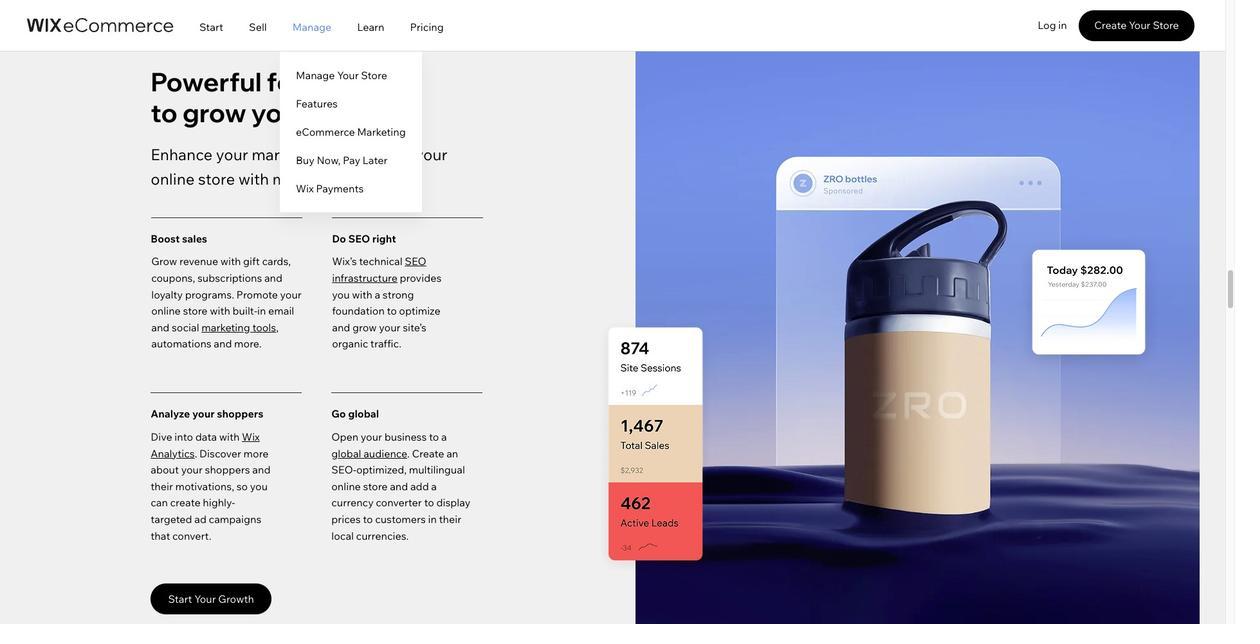 Task type: vqa. For each thing, say whether or not it's contained in the screenshot.


Task type: locate. For each thing, give the bounding box(es) containing it.
buy now, pay later
[[296, 154, 388, 167]]

a right add
[[431, 480, 437, 493]]

and left social
[[151, 321, 170, 334]]

and inside , automations and more.
[[214, 338, 232, 350]]

display
[[437, 497, 471, 509]]

open
[[332, 431, 359, 444]]

your for create
[[1130, 19, 1151, 32]]

0 vertical spatial you
[[332, 288, 350, 301]]

open your business to a global audience
[[332, 431, 447, 460]]

powerful
[[151, 66, 262, 98]]

and
[[265, 272, 283, 285], [151, 321, 170, 334], [332, 321, 350, 334], [214, 338, 232, 350], [253, 464, 271, 476], [390, 480, 408, 493]]

you up foundation
[[332, 288, 350, 301]]

in right the log on the right top of page
[[1059, 19, 1068, 32]]

a
[[375, 288, 381, 301], [442, 431, 447, 444], [431, 480, 437, 493]]

grow
[[151, 255, 177, 268]]

1 vertical spatial create
[[412, 447, 445, 460]]

0 horizontal spatial store
[[361, 69, 387, 82]]

manage up features
[[296, 69, 335, 82]]

payments
[[316, 182, 364, 195]]

0 vertical spatial a
[[375, 288, 381, 301]]

shoppers up more
[[217, 408, 264, 421]]

and down more
[[253, 464, 271, 476]]

and up converter
[[390, 480, 408, 493]]

your up buy
[[251, 97, 308, 129]]

your inside the provides you with a strong foundation to optimize and grow your site's organic traffic.
[[379, 321, 401, 334]]

to up enhance
[[151, 97, 178, 129]]

provides
[[400, 272, 442, 285]]

sales
[[182, 232, 207, 245]]

0 horizontal spatial start
[[168, 593, 192, 606]]

with down programs. at the left top
[[210, 305, 230, 317]]

. discover more about your shoppers and their motivations, so you can create highly- targeted ad campaigns that convert.
[[151, 447, 271, 542]]

1 horizontal spatial seo
[[405, 255, 427, 268]]

their inside . create an seo-optimized, multilingual online store and add a currency converter to display prices to customers in their local currencies.
[[439, 513, 462, 526]]

have
[[314, 170, 348, 189]]

your for manage
[[337, 69, 359, 82]]

0 horizontal spatial seo
[[349, 232, 370, 245]]

with left must-
[[239, 170, 269, 189]]

0 horizontal spatial create
[[412, 447, 445, 460]]

features
[[267, 66, 372, 98]]

reusable water bottle with a handle pictured in a sponsored social post, surrounded by sales and traffic data. image
[[636, 27, 1201, 624]]

0 horizontal spatial in
[[258, 305, 266, 317]]

your inside . discover more about your shoppers and their motivations, so you can create highly- targeted ad campaigns that convert.
[[181, 464, 203, 476]]

manage inside region
[[296, 69, 335, 82]]

right
[[373, 232, 396, 245]]

pricing
[[410, 20, 444, 33]]

2 . from the left
[[407, 447, 410, 460]]

online
[[151, 170, 195, 189], [151, 305, 181, 317], [332, 480, 361, 493]]

1 . from the left
[[195, 447, 197, 460]]

grow up enhance
[[183, 97, 246, 129]]

1 vertical spatial their
[[439, 513, 462, 526]]

start your growth link
[[151, 584, 272, 615]]

grow down foundation
[[353, 321, 377, 334]]

. inside . create an seo-optimized, multilingual online store and add a currency converter to display prices to customers in their local currencies.
[[407, 447, 410, 460]]

your inside manage your store link
[[337, 69, 359, 82]]

that
[[151, 529, 170, 542]]

so
[[237, 480, 248, 493]]

with down the "infrastructure"
[[352, 288, 373, 301]]

log
[[1038, 19, 1057, 32]]

1 horizontal spatial their
[[439, 513, 462, 526]]

wix left have on the top left
[[296, 182, 314, 195]]

your
[[1130, 19, 1151, 32], [337, 69, 359, 82], [195, 593, 216, 606]]

1 vertical spatial start
[[168, 593, 192, 606]]

0 horizontal spatial your
[[195, 593, 216, 606]]

their up can on the bottom left of page
[[151, 480, 173, 493]]

1 vertical spatial global
[[332, 447, 361, 460]]

and down cards,
[[265, 272, 283, 285]]

marketing down built-
[[202, 321, 250, 334]]

store for . create an seo-optimized, multilingual online store and add a currency converter to display prices to customers in their local currencies.
[[363, 480, 388, 493]]

1 vertical spatial store
[[183, 305, 208, 317]]

1 horizontal spatial create
[[1095, 19, 1127, 32]]

your up data
[[192, 408, 215, 421]]

start left sell
[[200, 20, 223, 33]]

more
[[244, 447, 269, 460]]

manage for manage your store
[[296, 69, 335, 82]]

a left strong
[[375, 288, 381, 301]]

enhance
[[151, 145, 213, 164]]

. down business
[[407, 447, 410, 460]]

1 vertical spatial seo
[[405, 255, 427, 268]]

store up social
[[183, 305, 208, 317]]

seo
[[349, 232, 370, 245], [405, 255, 427, 268]]

online down seo-
[[332, 480, 361, 493]]

1 vertical spatial wix
[[242, 431, 260, 444]]

you right so
[[250, 480, 268, 493]]

dive into data with
[[151, 431, 242, 444]]

ecommerce marketing link
[[296, 124, 406, 140]]

0 vertical spatial create
[[1095, 19, 1127, 32]]

seo right do
[[349, 232, 370, 245]]

2 vertical spatial your
[[195, 593, 216, 606]]

global right go
[[348, 408, 379, 421]]

0 vertical spatial your
[[1130, 19, 1151, 32]]

1 horizontal spatial you
[[332, 288, 350, 301]]

customers
[[375, 513, 426, 526]]

online inside grow revenue with gift cards, coupons, subscriptions and loyalty programs. promote your online store with built-in email and social
[[151, 305, 181, 317]]

in down display
[[428, 513, 437, 526]]

your up email on the left of the page
[[280, 288, 302, 301]]

seo up the provides
[[405, 255, 427, 268]]

optimize
[[399, 305, 441, 317]]

manage right sell
[[293, 20, 332, 33]]

add
[[411, 480, 429, 493]]

your up global audience link
[[361, 431, 382, 444]]

,
[[276, 321, 279, 334]]

go global
[[332, 408, 379, 421]]

0 vertical spatial marketing
[[252, 145, 325, 164]]

2 vertical spatial store
[[363, 480, 388, 493]]

. for create
[[407, 447, 410, 460]]

wix up more
[[242, 431, 260, 444]]

. inside . discover more about your shoppers and their motivations, so you can create highly- targeted ad campaigns that convert.
[[195, 447, 197, 460]]

start left the growth
[[168, 593, 192, 606]]

a inside open your business to a global audience
[[442, 431, 447, 444]]

your
[[251, 97, 308, 129], [216, 145, 248, 164], [416, 145, 448, 164], [280, 288, 302, 301], [379, 321, 401, 334], [192, 408, 215, 421], [361, 431, 382, 444], [181, 464, 203, 476]]

manage your store link
[[296, 68, 406, 83]]

store inside manage region
[[361, 69, 387, 82]]

2 horizontal spatial a
[[442, 431, 447, 444]]

marketing
[[252, 145, 325, 164], [202, 321, 250, 334]]

features
[[296, 97, 338, 110]]

0 vertical spatial wix
[[296, 182, 314, 195]]

wix payments link
[[296, 181, 406, 196]]

1 horizontal spatial in
[[428, 513, 437, 526]]

2 vertical spatial online
[[332, 480, 361, 493]]

to down strong
[[387, 305, 397, 317]]

online down enhance
[[151, 170, 195, 189]]

1 vertical spatial your
[[337, 69, 359, 82]]

in up tools at the bottom left of page
[[258, 305, 266, 317]]

1 horizontal spatial grow
[[353, 321, 377, 334]]

1 horizontal spatial start
[[200, 20, 223, 33]]

log in
[[1038, 19, 1068, 32]]

1 vertical spatial you
[[250, 480, 268, 493]]

store inside enhance your marketing strategy for your online store with must-have tools.
[[198, 170, 235, 189]]

start
[[200, 20, 223, 33], [168, 593, 192, 606]]

a inside the provides you with a strong foundation to optimize and grow your site's organic traffic.
[[375, 288, 381, 301]]

online inside . create an seo-optimized, multilingual online store and add a currency converter to display prices to customers in their local currencies.
[[332, 480, 361, 493]]

create
[[170, 497, 201, 509]]

dive
[[151, 431, 172, 444]]

your inside grow revenue with gift cards, coupons, subscriptions and loyalty programs. promote your online store with built-in email and social
[[280, 288, 302, 301]]

and down marketing tools
[[214, 338, 232, 350]]

wix
[[296, 182, 314, 195], [242, 431, 260, 444]]

and inside . discover more about your shoppers and their motivations, so you can create highly- targeted ad campaigns that convert.
[[253, 464, 271, 476]]

0 vertical spatial grow
[[183, 97, 246, 129]]

store
[[1154, 19, 1180, 32], [361, 69, 387, 82]]

store down optimized,
[[363, 480, 388, 493]]

analyze
[[151, 408, 190, 421]]

strategy
[[328, 145, 388, 164]]

1 vertical spatial a
[[442, 431, 447, 444]]

0 horizontal spatial you
[[250, 480, 268, 493]]

wix inside wix analytics
[[242, 431, 260, 444]]

1 vertical spatial online
[[151, 305, 181, 317]]

. down dive into data with
[[195, 447, 197, 460]]

your up traffic.
[[379, 321, 401, 334]]

0 vertical spatial manage
[[293, 20, 332, 33]]

grow inside the provides you with a strong foundation to optimize and grow your site's organic traffic.
[[353, 321, 377, 334]]

online inside enhance your marketing strategy for your online store with must-have tools.
[[151, 170, 195, 189]]

create right log in
[[1095, 19, 1127, 32]]

create
[[1095, 19, 1127, 32], [412, 447, 445, 460]]

currency
[[332, 497, 374, 509]]

0 horizontal spatial a
[[375, 288, 381, 301]]

2 vertical spatial a
[[431, 480, 437, 493]]

to down add
[[424, 497, 434, 509]]

and up organic
[[332, 321, 350, 334]]

1 vertical spatial store
[[361, 69, 387, 82]]

their
[[151, 480, 173, 493], [439, 513, 462, 526]]

0 horizontal spatial their
[[151, 480, 173, 493]]

your up motivations,
[[181, 464, 203, 476]]

gift
[[243, 255, 260, 268]]

1 horizontal spatial .
[[407, 447, 410, 460]]

0 horizontal spatial wix
[[242, 431, 260, 444]]

to
[[151, 97, 178, 129], [387, 305, 397, 317], [429, 431, 439, 444], [424, 497, 434, 509], [363, 513, 373, 526]]

shoppers down discover
[[205, 464, 250, 476]]

converter
[[376, 497, 422, 509]]

in
[[1059, 19, 1068, 32], [258, 305, 266, 317], [428, 513, 437, 526]]

your inside start your growth link
[[195, 593, 216, 606]]

0 vertical spatial store
[[1154, 19, 1180, 32]]

0 horizontal spatial .
[[195, 447, 197, 460]]

features link
[[296, 96, 406, 111]]

global down open
[[332, 447, 361, 460]]

and inside . create an seo-optimized, multilingual online store and add a currency converter to display prices to customers in their local currencies.
[[390, 480, 408, 493]]

1 horizontal spatial marketing
[[252, 145, 325, 164]]

1 vertical spatial manage
[[296, 69, 335, 82]]

your inside create your store link
[[1130, 19, 1151, 32]]

0 vertical spatial their
[[151, 480, 173, 493]]

their down display
[[439, 513, 462, 526]]

, automations and more.
[[151, 321, 279, 350]]

0 vertical spatial store
[[198, 170, 235, 189]]

seo-
[[332, 464, 357, 476]]

0 horizontal spatial grow
[[183, 97, 246, 129]]

to right business
[[429, 431, 439, 444]]

1 horizontal spatial store
[[1154, 19, 1180, 32]]

1 horizontal spatial your
[[337, 69, 359, 82]]

you
[[332, 288, 350, 301], [250, 480, 268, 493]]

1 vertical spatial grow
[[353, 321, 377, 334]]

0 vertical spatial start
[[200, 20, 223, 33]]

a up an on the left bottom of the page
[[442, 431, 447, 444]]

store inside . create an seo-optimized, multilingual online store and add a currency converter to display prices to customers in their local currencies.
[[363, 480, 388, 493]]

2 horizontal spatial your
[[1130, 19, 1151, 32]]

.
[[195, 447, 197, 460], [407, 447, 410, 460]]

marketing tools link
[[202, 321, 276, 334]]

wix's
[[332, 255, 357, 268]]

boost sales
[[151, 232, 207, 245]]

marketing up must-
[[252, 145, 325, 164]]

start for start
[[200, 20, 223, 33]]

built-
[[233, 305, 258, 317]]

1 vertical spatial shoppers
[[205, 464, 250, 476]]

automations
[[151, 338, 212, 350]]

1 vertical spatial in
[[258, 305, 266, 317]]

2 vertical spatial in
[[428, 513, 437, 526]]

prices
[[332, 513, 361, 526]]

create up 'multilingual'
[[412, 447, 445, 460]]

1 horizontal spatial a
[[431, 480, 437, 493]]

1 horizontal spatial wix
[[296, 182, 314, 195]]

online down loyalty
[[151, 305, 181, 317]]

tools.
[[352, 170, 391, 189]]

business
[[385, 431, 427, 444]]

ad
[[195, 513, 207, 526]]

0 vertical spatial online
[[151, 170, 195, 189]]

wix inside 'link'
[[296, 182, 314, 195]]

ecommerce
[[296, 126, 355, 138]]

0 vertical spatial in
[[1059, 19, 1068, 32]]

in inside grow revenue with gift cards, coupons, subscriptions and loyalty programs. promote your online store with built-in email and social
[[258, 305, 266, 317]]

your inside open your business to a global audience
[[361, 431, 382, 444]]

technical
[[359, 255, 403, 268]]

0 horizontal spatial marketing
[[202, 321, 250, 334]]

store down enhance
[[198, 170, 235, 189]]

campaigns
[[209, 513, 262, 526]]



Task type: describe. For each thing, give the bounding box(es) containing it.
powerful features to grow your reach
[[151, 66, 383, 129]]

an
[[447, 447, 459, 460]]

pay
[[343, 154, 360, 167]]

0 vertical spatial shoppers
[[217, 408, 264, 421]]

to right prices
[[363, 513, 373, 526]]

store for manage your store
[[361, 69, 387, 82]]

seo infrastructure
[[332, 255, 427, 285]]

to inside powerful features to grow your reach
[[151, 97, 178, 129]]

subscriptions
[[198, 272, 262, 285]]

enhance your marketing strategy for your online store with must-have tools.
[[151, 145, 448, 189]]

sell
[[249, 20, 267, 33]]

buy
[[296, 154, 315, 167]]

infrastructure
[[332, 272, 398, 285]]

to inside open your business to a global audience
[[429, 431, 439, 444]]

social
[[172, 321, 199, 334]]

a inside . create an seo-optimized, multilingual online store and add a currency converter to display prices to customers in their local currencies.
[[431, 480, 437, 493]]

you inside the provides you with a strong foundation to optimize and grow your site's organic traffic.
[[332, 288, 350, 301]]

with inside the provides you with a strong foundation to optimize and grow your site's organic traffic.
[[352, 288, 373, 301]]

go
[[332, 408, 346, 421]]

now,
[[317, 154, 341, 167]]

reach
[[313, 97, 383, 129]]

global inside open your business to a global audience
[[332, 447, 361, 460]]

wix analytics link
[[151, 431, 260, 460]]

0 vertical spatial seo
[[349, 232, 370, 245]]

store for create your store
[[1154, 19, 1180, 32]]

programs.
[[185, 288, 234, 301]]

can
[[151, 497, 168, 509]]

seo inside seo infrastructure
[[405, 255, 427, 268]]

ecommerce marketing
[[296, 126, 406, 138]]

learn
[[357, 20, 385, 33]]

your inside powerful features to grow your reach
[[251, 97, 308, 129]]

must-
[[273, 170, 314, 189]]

wix analytics
[[151, 431, 260, 460]]

data
[[195, 431, 217, 444]]

discover
[[200, 447, 241, 460]]

store inside grow revenue with gift cards, coupons, subscriptions and loyalty programs. promote your online store with built-in email and social
[[183, 305, 208, 317]]

you inside . discover more about your shoppers and their motivations, so you can create highly- targeted ad campaigns that convert.
[[250, 480, 268, 493]]

their inside . discover more about your shoppers and their motivations, so you can create highly- targeted ad campaigns that convert.
[[151, 480, 173, 493]]

manage your store
[[296, 69, 387, 82]]

to inside the provides you with a strong foundation to optimize and grow your site's organic traffic.
[[387, 305, 397, 317]]

buy now, pay later link
[[296, 153, 406, 168]]

traffic.
[[371, 338, 402, 350]]

local
[[332, 529, 354, 542]]

provides you with a strong foundation to optimize and grow your site's organic traffic.
[[332, 272, 442, 350]]

seo infrastructure link
[[332, 255, 427, 285]]

do
[[332, 232, 346, 245]]

with up discover
[[219, 431, 240, 444]]

your for start
[[195, 593, 216, 606]]

targeted
[[151, 513, 192, 526]]

with up subscriptions
[[221, 255, 241, 268]]

log in link
[[1027, 10, 1079, 41]]

wix for wix analytics
[[242, 431, 260, 444]]

online for enhance your marketing strategy for your online store with must-have tools.
[[151, 170, 195, 189]]

start for start your growth
[[168, 593, 192, 606]]

foundation
[[332, 305, 385, 317]]

site's
[[403, 321, 427, 334]]

1 vertical spatial marketing
[[202, 321, 250, 334]]

and inside the provides you with a strong foundation to optimize and grow your site's organic traffic.
[[332, 321, 350, 334]]

grow inside powerful features to grow your reach
[[183, 97, 246, 129]]

wix for wix payments
[[296, 182, 314, 195]]

promote
[[237, 288, 278, 301]]

analytics
[[151, 447, 195, 460]]

wix's technical
[[332, 255, 405, 268]]

revenue
[[180, 255, 218, 268]]

motivations,
[[175, 480, 234, 493]]

manage region
[[280, 51, 422, 212]]

later
[[363, 154, 388, 167]]

boost
[[151, 232, 180, 245]]

your right for
[[416, 145, 448, 164]]

tools
[[253, 321, 276, 334]]

growth
[[218, 593, 254, 606]]

loyalty
[[151, 288, 183, 301]]

2 horizontal spatial in
[[1059, 19, 1068, 32]]

0 vertical spatial global
[[348, 408, 379, 421]]

cards,
[[262, 255, 291, 268]]

audience
[[364, 447, 407, 460]]

organic
[[332, 338, 368, 350]]

pricing link
[[398, 2, 457, 51]]

marketing tools
[[202, 321, 276, 334]]

manage for manage
[[293, 20, 332, 33]]

convert.
[[173, 529, 211, 542]]

highly-
[[203, 497, 235, 509]]

with inside enhance your marketing strategy for your online store with must-have tools.
[[239, 170, 269, 189]]

grow revenue with gift cards, coupons, subscriptions and loyalty programs. promote your online store with built-in email and social
[[151, 255, 302, 334]]

analyze your shoppers
[[151, 408, 264, 421]]

marketing inside enhance your marketing strategy for your online store with must-have tools.
[[252, 145, 325, 164]]

online for . create an seo-optimized, multilingual online store and add a currency converter to display prices to customers in their local currencies.
[[332, 480, 361, 493]]

create inside . create an seo-optimized, multilingual online store and add a currency converter to display prices to customers in their local currencies.
[[412, 447, 445, 460]]

your right enhance
[[216, 145, 248, 164]]

wix payments
[[296, 182, 364, 195]]

. create an seo-optimized, multilingual online store and add a currency converter to display prices to customers in their local currencies.
[[332, 447, 471, 542]]

into
[[175, 431, 193, 444]]

multilingual
[[409, 464, 465, 476]]

marketing
[[357, 126, 406, 138]]

create your store
[[1095, 19, 1180, 32]]

coupons,
[[151, 272, 195, 285]]

store for enhance your marketing strategy for your online store with must-have tools.
[[198, 170, 235, 189]]

shoppers inside . discover more about your shoppers and their motivations, so you can create highly- targeted ad campaigns that convert.
[[205, 464, 250, 476]]

email
[[268, 305, 294, 317]]

currencies.
[[356, 529, 409, 542]]

. for discover
[[195, 447, 197, 460]]

in inside . create an seo-optimized, multilingual online store and add a currency converter to display prices to customers in their local currencies.
[[428, 513, 437, 526]]

optimized,
[[357, 464, 407, 476]]

more.
[[234, 338, 262, 350]]



